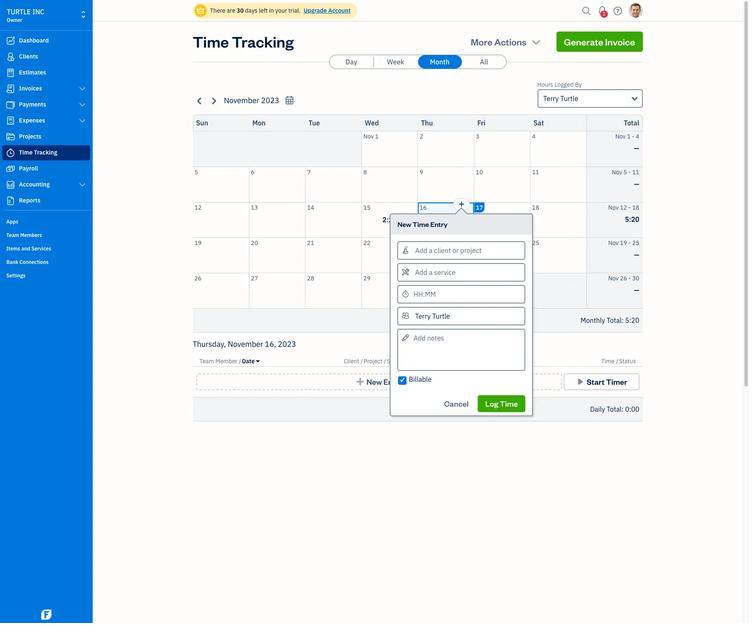 Task type: locate. For each thing, give the bounding box(es) containing it.
18 down nov 5 - 11 —
[[632, 204, 639, 211]]

1 12 from the left
[[194, 204, 202, 211]]

chevron large down image
[[79, 86, 86, 92], [79, 102, 86, 108], [79, 118, 86, 124], [79, 182, 86, 188]]

nov up nov 5 - 11 —
[[615, 133, 626, 140]]

chevron large down image up reports link
[[79, 182, 86, 188]]

1 vertical spatial team
[[199, 358, 214, 365]]

nov for nov 19 - 25 —
[[608, 239, 619, 247]]

0 horizontal spatial 19
[[194, 239, 202, 247]]

- for nov 5 - 11 —
[[629, 168, 631, 176]]

2 25 from the left
[[632, 239, 639, 247]]

chevron large down image up payments link
[[79, 86, 86, 92]]

18
[[532, 204, 539, 211], [632, 204, 639, 211]]

— inside nov 1 - 4 —
[[634, 144, 639, 153]]

nov for nov 26 - 30 —
[[608, 274, 619, 282]]

2 18 from the left
[[632, 204, 639, 211]]

nov inside nov 12 - 18 5:20
[[608, 204, 619, 211]]

1 vertical spatial tracking
[[34, 149, 57, 156]]

time down there on the top of page
[[193, 32, 229, 51]]

1 vertical spatial entry
[[383, 377, 403, 387]]

18 down 11 'button'
[[532, 204, 539, 211]]

Add a service text field
[[398, 264, 525, 281]]

nov down nov 12 - 18 5:20
[[608, 239, 619, 247]]

11
[[532, 168, 539, 176], [632, 168, 639, 176]]

1 left go to help icon
[[603, 11, 606, 17]]

members
[[20, 232, 42, 238]]

— inside nov 5 - 11 —
[[634, 180, 639, 188]]

— up nov 5 - 11 —
[[634, 144, 639, 153]]

time right timer image on the left top
[[19, 149, 33, 156]]

30
[[237, 7, 244, 14], [420, 274, 427, 282], [632, 274, 639, 282]]

accounting link
[[2, 177, 90, 193]]

nov down the wed
[[363, 133, 374, 140]]

— inside nov 26 - 30 —
[[634, 286, 639, 294]]

3 / from the left
[[384, 358, 386, 365]]

daily
[[590, 405, 605, 414]]

go to help image
[[611, 4, 625, 17]]

payment image
[[5, 101, 16, 109]]

1 inside nov 1 - 4 —
[[627, 133, 631, 140]]

16,
[[265, 340, 276, 349]]

time tracking link
[[2, 145, 90, 161]]

11 inside 11 'button'
[[532, 168, 539, 176]]

new for new entry
[[367, 377, 382, 387]]

1 11 from the left
[[532, 168, 539, 176]]

25 down 18 button
[[532, 239, 539, 247]]

:
[[622, 316, 624, 325], [622, 405, 624, 414]]

dashboard link
[[2, 33, 90, 48]]

new inside button
[[367, 377, 382, 387]]

0 horizontal spatial 4
[[532, 133, 536, 140]]

- inside nov 5 - 11 —
[[629, 168, 631, 176]]

turtle
[[560, 94, 578, 103]]

1 vertical spatial new
[[367, 377, 382, 387]]

left
[[259, 7, 268, 14]]

tracking down "projects" link
[[34, 149, 57, 156]]

1 — from the top
[[634, 144, 639, 153]]

- inside nov 12 - 18 5:20
[[629, 204, 631, 211]]

1 vertical spatial time tracking
[[19, 149, 57, 156]]

nov inside button
[[363, 133, 374, 140]]

1 26 from the left
[[194, 274, 202, 282]]

more actions
[[471, 36, 526, 48]]

plus image
[[355, 378, 365, 386]]

20 button
[[249, 238, 305, 273]]

5
[[194, 168, 198, 176], [624, 168, 627, 176]]

total right daily
[[607, 405, 622, 414]]

client / project / service
[[344, 358, 406, 365]]

invoice image
[[5, 85, 16, 93]]

0:00
[[625, 405, 639, 414]]

nov down nov 19 - 25 —
[[608, 274, 619, 282]]

1 horizontal spatial new
[[397, 220, 411, 229]]

estimates link
[[2, 65, 90, 80]]

1 down the wed
[[375, 133, 379, 140]]

: right monthly
[[622, 316, 624, 325]]

30 down the 23 button
[[420, 274, 427, 282]]

30 button
[[418, 273, 474, 308]]

12 inside nov 12 - 18 5:20
[[620, 204, 627, 211]]

november up date
[[228, 340, 263, 349]]

1 horizontal spatial 11
[[632, 168, 639, 176]]

time tracking down "projects" link
[[19, 149, 57, 156]]

time down 16
[[413, 220, 429, 229]]

next month image
[[209, 96, 218, 106]]

6 button
[[249, 167, 305, 202]]

0 vertical spatial team
[[6, 232, 19, 238]]

30 inside 30 button
[[420, 274, 427, 282]]

13 button
[[249, 202, 305, 237]]

2 4 from the left
[[636, 133, 639, 140]]

1 18 from the left
[[532, 204, 539, 211]]

team down thursday,
[[199, 358, 214, 365]]

1 horizontal spatial team
[[199, 358, 214, 365]]

— up nov 26 - 30 —
[[634, 250, 639, 259]]

1 horizontal spatial 1
[[603, 11, 606, 17]]

chart image
[[5, 181, 16, 189]]

2 19 from the left
[[620, 239, 627, 247]]

nov inside nov 1 - 4 —
[[615, 133, 626, 140]]

- inside nov 1 - 4 —
[[632, 133, 634, 140]]

nov 1
[[363, 133, 379, 140]]

0 vertical spatial tracking
[[232, 32, 294, 51]]

2023
[[261, 96, 279, 105], [278, 340, 296, 349]]

1 up nov 5 - 11 —
[[627, 133, 631, 140]]

26 inside nov 26 - 30 —
[[620, 274, 627, 282]]

tue
[[309, 119, 320, 127]]

1 horizontal spatial time tracking
[[193, 32, 294, 51]]

1 vertical spatial total
[[607, 316, 622, 325]]

0 vertical spatial :
[[622, 316, 624, 325]]

/
[[239, 358, 241, 365], [361, 358, 363, 365], [384, 358, 386, 365], [616, 358, 618, 365]]

11 down nov 1 - 4 —
[[632, 168, 639, 176]]

2 : from the top
[[622, 405, 624, 414]]

chevron large down image down payments link
[[79, 118, 86, 124]]

25 down nov 12 - 18 5:20
[[632, 239, 639, 247]]

16 button
[[418, 202, 474, 237]]

/ left service
[[384, 358, 386, 365]]

timer
[[606, 377, 627, 387]]

note
[[411, 358, 424, 365]]

chevron large down image inside accounting link
[[79, 182, 86, 188]]

1 19 from the left
[[194, 239, 202, 247]]

nov inside nov 26 - 30 —
[[608, 274, 619, 282]]

project link
[[364, 358, 384, 365]]

22
[[363, 239, 370, 247]]

payroll
[[19, 165, 38, 172]]

0 vertical spatial entry
[[430, 220, 448, 229]]

services
[[31, 246, 51, 252]]

0 horizontal spatial 5
[[194, 168, 198, 176]]

nov down nov 5 - 11 —
[[608, 204, 619, 211]]

generate invoice
[[564, 36, 635, 48]]

0 horizontal spatial new
[[367, 377, 382, 387]]

2 / from the left
[[361, 358, 363, 365]]

25 inside button
[[532, 239, 539, 247]]

1 horizontal spatial 5
[[624, 168, 627, 176]]

all link
[[462, 55, 506, 69]]

1 horizontal spatial 12
[[620, 204, 627, 211]]

nov 5 - 11 —
[[612, 168, 639, 188]]

new entry button
[[196, 374, 562, 391]]

Add a client or project text field
[[398, 242, 525, 259]]

2 horizontal spatial 1
[[627, 133, 631, 140]]

5:20 up nov 19 - 25 —
[[625, 215, 639, 224]]

2023 right 16, at the bottom of the page
[[278, 340, 296, 349]]

10
[[476, 168, 483, 176]]

0 vertical spatial 2023
[[261, 96, 279, 105]]

service link
[[387, 358, 408, 365]]

26 down nov 19 - 25 —
[[620, 274, 627, 282]]

1 5 from the left
[[194, 168, 198, 176]]

0 horizontal spatial 11
[[532, 168, 539, 176]]

cancel
[[444, 399, 469, 409]]

tracking
[[232, 32, 294, 51], [34, 149, 57, 156]]

— inside nov 19 - 25 —
[[634, 250, 639, 259]]

/ left status
[[616, 358, 618, 365]]

5:20 inside nov 12 - 18 5:20
[[625, 215, 639, 224]]

add a time entry image
[[458, 199, 465, 209]]

0 horizontal spatial 25
[[532, 239, 539, 247]]

19 down nov 12 - 18 5:20
[[620, 239, 627, 247]]

25
[[532, 239, 539, 247], [632, 239, 639, 247]]

trial.
[[288, 7, 301, 14]]

23
[[420, 239, 427, 247]]

Duration text field
[[397, 285, 526, 304]]

in
[[269, 7, 274, 14]]

/ left date
[[239, 358, 241, 365]]

26 down the 19 button
[[194, 274, 202, 282]]

1 horizontal spatial 25
[[632, 239, 639, 247]]

1 horizontal spatial 30
[[420, 274, 427, 282]]

are
[[227, 7, 235, 14]]

— up nov 12 - 18 5:20
[[634, 180, 639, 188]]

project
[[364, 358, 382, 365]]

log
[[485, 399, 498, 409]]

generate invoice button
[[556, 32, 643, 52]]

total for monthly total
[[607, 316, 622, 325]]

3 — from the top
[[634, 250, 639, 259]]

team down apps
[[6, 232, 19, 238]]

2 — from the top
[[634, 180, 639, 188]]

3
[[476, 133, 479, 140]]

1 horizontal spatial 26
[[620, 274, 627, 282]]

29
[[363, 274, 370, 282]]

team for team members
[[6, 232, 19, 238]]

settings link
[[2, 269, 90, 282]]

26
[[194, 274, 202, 282], [620, 274, 627, 282]]

november right the next month icon
[[224, 96, 259, 105]]

time left status
[[601, 358, 615, 365]]

nov 12 - 18 5:20
[[608, 204, 639, 224]]

28 button
[[305, 273, 361, 308]]

1 25 from the left
[[532, 239, 539, 247]]

total up nov 1 - 4 —
[[624, 119, 639, 127]]

new for new time entry
[[397, 220, 411, 229]]

1 horizontal spatial entry
[[430, 220, 448, 229]]

1 : from the top
[[622, 316, 624, 325]]

1 inside dropdown button
[[603, 11, 606, 17]]

chevron large down image for expenses
[[79, 118, 86, 124]]

7 button
[[305, 167, 361, 202]]

4 chevron large down image from the top
[[79, 182, 86, 188]]

11 inside nov 5 - 11 —
[[632, 168, 639, 176]]

reports
[[19, 197, 40, 204]]

by
[[575, 81, 582, 88]]

new right plus 'icon'
[[367, 377, 382, 387]]

12 down the '5' button
[[194, 204, 202, 211]]

30 down nov 19 - 25 —
[[632, 274, 639, 282]]

thursday,
[[193, 340, 226, 349]]

owner
[[7, 17, 22, 23]]

1 4 from the left
[[532, 133, 536, 140]]

invoices
[[19, 85, 42, 92]]

0 horizontal spatial time tracking
[[19, 149, 57, 156]]

time / status
[[601, 358, 636, 365]]

play image
[[576, 378, 585, 386]]

1 vertical spatial :
[[622, 405, 624, 414]]

chevron large down image up expenses link
[[79, 102, 86, 108]]

1 horizontal spatial 19
[[620, 239, 627, 247]]

time inside button
[[500, 399, 518, 409]]

there are 30 days left in your trial. upgrade account
[[210, 7, 351, 14]]

- for nov 26 - 30 —
[[629, 274, 631, 282]]

Add a team member text field
[[398, 308, 525, 325]]

0 horizontal spatial tracking
[[34, 149, 57, 156]]

nov down nov 1 - 4 —
[[612, 168, 622, 176]]

2023 left choose a date icon
[[261, 96, 279, 105]]

—
[[634, 144, 639, 153], [634, 180, 639, 188], [634, 250, 639, 259], [634, 286, 639, 294]]

4 inside nov 1 - 4 —
[[636, 133, 639, 140]]

5 inside nov 5 - 11 —
[[624, 168, 627, 176]]

total for daily total
[[607, 405, 622, 414]]

11 down 4 button
[[532, 168, 539, 176]]

0 horizontal spatial team
[[6, 232, 19, 238]]

19 down 12 button
[[194, 239, 202, 247]]

team members
[[6, 232, 42, 238]]

: left '0:00'
[[622, 405, 624, 414]]

0 vertical spatial total
[[624, 119, 639, 127]]

2 11 from the left
[[632, 168, 639, 176]]

2 chevron large down image from the top
[[79, 102, 86, 108]]

nov inside nov 5 - 11 —
[[612, 168, 622, 176]]

20
[[251, 239, 258, 247]]

— up monthly total : 5:20
[[634, 286, 639, 294]]

dashboard image
[[5, 37, 16, 45]]

Add notes text field
[[397, 329, 526, 371]]

time tracking down days
[[193, 32, 294, 51]]

2 vertical spatial total
[[607, 405, 622, 414]]

0 horizontal spatial 18
[[532, 204, 539, 211]]

0 vertical spatial new
[[397, 220, 411, 229]]

0 horizontal spatial 12
[[194, 204, 202, 211]]

mon
[[252, 119, 266, 127]]

status link
[[619, 358, 636, 365]]

30 right are
[[237, 7, 244, 14]]

26 inside button
[[194, 274, 202, 282]]

- inside nov 19 - 25 —
[[629, 239, 631, 247]]

0 horizontal spatial 26
[[194, 274, 202, 282]]

1 chevron large down image from the top
[[79, 86, 86, 92]]

chevron large down image inside invoices link
[[79, 86, 86, 92]]

0 horizontal spatial 1
[[375, 133, 379, 140]]

5:20 down nov 26 - 30 —
[[625, 316, 639, 325]]

4 — from the top
[[634, 286, 639, 294]]

projects
[[19, 133, 41, 140]]

terry turtle button
[[537, 89, 643, 108]]

2 5 from the left
[[624, 168, 627, 176]]

12 button
[[193, 202, 249, 237]]

new right 2:20
[[397, 220, 411, 229]]

2 12 from the left
[[620, 204, 627, 211]]

8 button
[[362, 167, 418, 202]]

4
[[532, 133, 536, 140], [636, 133, 639, 140]]

status
[[619, 358, 636, 365]]

nov inside nov 19 - 25 —
[[608, 239, 619, 247]]

2 horizontal spatial 30
[[632, 274, 639, 282]]

nov for nov 1
[[363, 133, 374, 140]]

time right the log
[[500, 399, 518, 409]]

0 vertical spatial 5:20
[[625, 215, 639, 224]]

1 horizontal spatial 4
[[636, 133, 639, 140]]

timer image
[[5, 149, 16, 157]]

crown image
[[196, 6, 205, 15]]

hours
[[537, 81, 553, 88]]

chevron large down image inside payments link
[[79, 102, 86, 108]]

1 inside button
[[375, 133, 379, 140]]

total right monthly
[[607, 316, 622, 325]]

1 horizontal spatial 18
[[632, 204, 639, 211]]

3 chevron large down image from the top
[[79, 118, 86, 124]]

5 button
[[193, 167, 249, 202]]

2 26 from the left
[[620, 274, 627, 282]]

- inside nov 26 - 30 —
[[629, 274, 631, 282]]

0 horizontal spatial entry
[[383, 377, 403, 387]]

/ right client
[[361, 358, 363, 365]]

generate
[[564, 36, 603, 48]]

5:20
[[625, 215, 639, 224], [625, 316, 639, 325]]

terry turtle
[[543, 94, 578, 103]]

12 down nov 5 - 11 —
[[620, 204, 627, 211]]

tracking down the "left" in the top left of the page
[[232, 32, 294, 51]]

upgrade account link
[[302, 7, 351, 14]]

team inside 'main' element
[[6, 232, 19, 238]]



Task type: vqa. For each thing, say whether or not it's contained in the screenshot.
The Save Row Icon
no



Task type: describe. For each thing, give the bounding box(es) containing it.
day
[[346, 58, 357, 66]]

1 vertical spatial 5:20
[[625, 316, 639, 325]]

19 button
[[193, 238, 249, 273]]

11 button
[[530, 167, 586, 202]]

chevron large down image for invoices
[[79, 86, 86, 92]]

bank connections link
[[2, 256, 90, 268]]

clients
[[19, 53, 38, 60]]

payments
[[19, 101, 46, 108]]

: for daily total
[[622, 405, 624, 414]]

expense image
[[5, 117, 16, 125]]

actions
[[494, 36, 526, 48]]

4 / from the left
[[616, 358, 618, 365]]

accounting
[[19, 181, 50, 188]]

0 vertical spatial time tracking
[[193, 32, 294, 51]]

27 button
[[249, 273, 305, 308]]

service
[[387, 358, 406, 365]]

money image
[[5, 165, 16, 173]]

: for monthly total
[[622, 316, 624, 325]]

1 for nov 1
[[375, 133, 379, 140]]

chevron large down image for payments
[[79, 102, 86, 108]]

12 inside 12 button
[[194, 204, 202, 211]]

24
[[476, 239, 483, 247]]

month
[[430, 58, 450, 66]]

25 button
[[530, 238, 586, 273]]

inc
[[32, 8, 44, 16]]

time tracking inside time tracking link
[[19, 149, 57, 156]]

13
[[251, 204, 258, 211]]

18 button
[[530, 202, 586, 237]]

time inside 'main' element
[[19, 149, 33, 156]]

log time
[[485, 399, 518, 409]]

client
[[344, 358, 359, 365]]

24 button
[[474, 238, 530, 273]]

date link
[[242, 358, 260, 365]]

sat
[[534, 119, 544, 127]]

your
[[275, 7, 287, 14]]

monthly total : 5:20
[[581, 316, 639, 325]]

30 inside nov 26 - 30 —
[[632, 274, 639, 282]]

0 vertical spatial november
[[224, 96, 259, 105]]

week
[[387, 58, 404, 66]]

bank connections
[[6, 259, 49, 265]]

25 inside nov 19 - 25 —
[[632, 239, 639, 247]]

27
[[251, 274, 258, 282]]

bank
[[6, 259, 18, 265]]

nov for nov 1 - 4 —
[[615, 133, 626, 140]]

thursday, november 16, 2023
[[193, 340, 296, 349]]

chevrondown image
[[530, 36, 542, 48]]

main element
[[0, 0, 114, 624]]

- for nov 12 - 18 5:20
[[629, 204, 631, 211]]

upgrade
[[304, 7, 327, 14]]

nov 19 - 25 —
[[608, 239, 639, 259]]

19 inside button
[[194, 239, 202, 247]]

time link
[[601, 358, 616, 365]]

nov 1 - 4 —
[[615, 133, 639, 153]]

day link
[[329, 55, 373, 69]]

items and services
[[6, 246, 51, 252]]

team for team member /
[[199, 358, 214, 365]]

— for nov 19 - 25 —
[[634, 250, 639, 259]]

1 horizontal spatial tracking
[[232, 32, 294, 51]]

expenses link
[[2, 113, 90, 129]]

19 inside nov 19 - 25 —
[[620, 239, 627, 247]]

choose a date image
[[285, 96, 294, 105]]

1 vertical spatial november
[[228, 340, 263, 349]]

16
[[420, 204, 427, 211]]

— for nov 1 - 4 —
[[634, 144, 639, 153]]

tracking inside 'main' element
[[34, 149, 57, 156]]

chevron large down image for accounting
[[79, 182, 86, 188]]

9
[[420, 168, 423, 176]]

days
[[245, 7, 257, 14]]

15
[[363, 204, 370, 211]]

daily total : 0:00
[[590, 405, 639, 414]]

more
[[471, 36, 492, 48]]

wed
[[365, 119, 379, 127]]

reports link
[[2, 193, 90, 209]]

— for nov 5 - 11 —
[[634, 180, 639, 188]]

14
[[307, 204, 314, 211]]

21
[[307, 239, 314, 247]]

- for nov 19 - 25 —
[[629, 239, 631, 247]]

november 2023
[[224, 96, 279, 105]]

29 button
[[362, 273, 418, 308]]

invoices link
[[2, 81, 90, 96]]

report image
[[5, 197, 16, 205]]

invoice
[[605, 36, 635, 48]]

18 inside button
[[532, 204, 539, 211]]

estimate image
[[5, 69, 16, 77]]

1 / from the left
[[239, 358, 241, 365]]

entry inside button
[[383, 377, 403, 387]]

search image
[[580, 4, 593, 17]]

connections
[[19, 259, 49, 265]]

dashboard
[[19, 37, 49, 44]]

1 vertical spatial 2023
[[278, 340, 296, 349]]

- for nov 1 - 4 —
[[632, 133, 634, 140]]

note link
[[411, 358, 424, 365]]

6
[[251, 168, 254, 176]]

client image
[[5, 53, 16, 61]]

settings
[[6, 273, 26, 279]]

7
[[307, 168, 311, 176]]

freshbooks image
[[40, 610, 53, 620]]

terry
[[543, 94, 559, 103]]

sun
[[196, 119, 208, 127]]

10 button
[[474, 167, 530, 202]]

caretdown image
[[256, 358, 260, 365]]

project image
[[5, 133, 16, 141]]

expenses
[[19, 117, 45, 124]]

nov for nov 5 - 11 —
[[612, 168, 622, 176]]

— for nov 26 - 30 —
[[634, 286, 639, 294]]

0 horizontal spatial 30
[[237, 7, 244, 14]]

1 for nov 1 - 4 —
[[627, 133, 631, 140]]

5 inside button
[[194, 168, 198, 176]]

week link
[[374, 55, 418, 69]]

1 button
[[596, 2, 609, 19]]

account
[[328, 7, 351, 14]]

date
[[242, 358, 255, 365]]

start timer
[[587, 377, 627, 387]]

apps
[[6, 219, 18, 225]]

22 button
[[362, 238, 418, 273]]

payments link
[[2, 97, 90, 112]]

4 button
[[530, 131, 586, 167]]

nov for nov 12 - 18 5:20
[[608, 204, 619, 211]]

2:20
[[382, 216, 397, 224]]

previous month image
[[195, 96, 205, 106]]

4 inside button
[[532, 133, 536, 140]]

turtle
[[7, 8, 31, 16]]

18 inside nov 12 - 18 5:20
[[632, 204, 639, 211]]

and
[[21, 246, 30, 252]]

monthly
[[581, 316, 605, 325]]

28
[[307, 274, 314, 282]]



